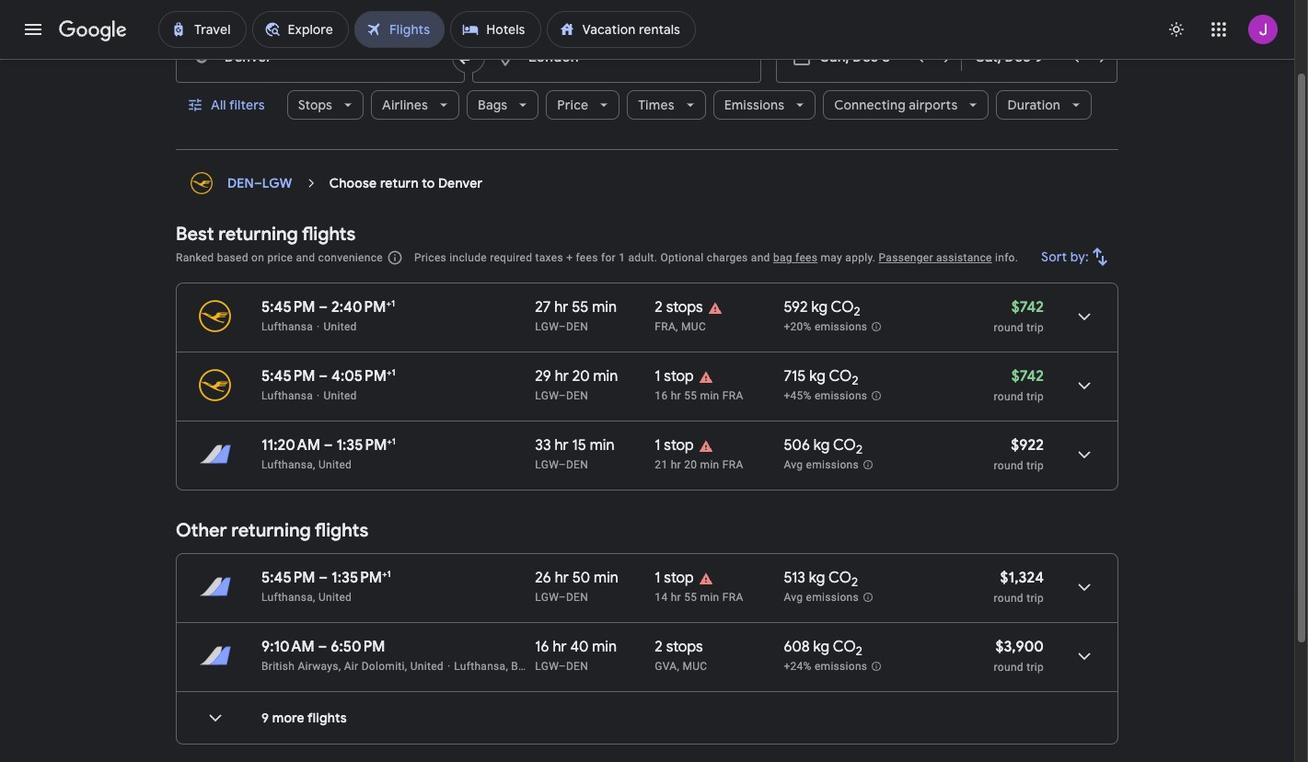 Task type: describe. For each thing, give the bounding box(es) containing it.
33 hr 15 min lgw – den
[[535, 436, 615, 471]]

leaves london gatwick airport at 11:20 am on saturday, december 9 and arrives at denver international airport at 1:35 pm on sunday, december 10. element
[[261, 435, 396, 455]]

2 stops gva , muc
[[655, 638, 707, 673]]

muc inside layover (1 of 2) is a 11 hr overnight layover at frankfurt airport in frankfurt. layover (2 of 2) is a 3 hr 45 min layover at munich international airport in munich. element
[[681, 320, 706, 333]]

total duration 29 hr 20 min. element
[[535, 367, 655, 388]]

11:20 am
[[261, 436, 320, 455]]

715 kg co 2
[[784, 367, 858, 389]]

lufthansa, for 5:45 pm
[[261, 591, 316, 604]]

lufthansa, united for 11:20 am
[[261, 458, 352, 471]]

emissions for 592
[[815, 321, 868, 333]]

50
[[572, 569, 590, 587]]

715
[[784, 367, 806, 386]]

9
[[261, 710, 269, 726]]

lufthansa for 4:05 pm
[[261, 389, 313, 402]]

Departure time: 9:10 AM. text field
[[261, 638, 315, 656]]

5:45 pm for 2:40 pm
[[261, 298, 315, 317]]

5:45 pm – 4:05 pm + 1
[[261, 366, 395, 386]]

fra for 715
[[722, 389, 743, 402]]

times button
[[627, 83, 706, 127]]

506
[[784, 436, 810, 455]]

2:40 pm
[[331, 298, 386, 317]]

Return text field
[[976, 32, 1061, 82]]

16 hr 40 min lgw – den
[[535, 638, 617, 673]]

2 fees from the left
[[795, 251, 818, 264]]

main content containing best returning flights
[[176, 165, 1119, 759]]

den for 26
[[566, 591, 588, 604]]

27
[[535, 298, 551, 317]]

, inside 2 stops gva , muc
[[677, 660, 679, 673]]

4:05 pm
[[331, 367, 387, 386]]

fra inside layover (1 of 2) is a 11 hr overnight layover at frankfurt airport in frankfurt. layover (2 of 2) is a 3 hr 45 min layover at munich international airport in munich. element
[[655, 320, 676, 333]]

1324 US dollars text field
[[1000, 569, 1044, 587]]

bags button
[[467, 83, 539, 127]]

Departure time: 5:45 PM. text field
[[261, 367, 315, 386]]

by:
[[1071, 249, 1089, 265]]

1:35 pm for 11:20 am
[[336, 436, 387, 455]]

513 kg co 2
[[784, 569, 858, 590]]

2 and from the left
[[751, 251, 770, 264]]

co for 513
[[829, 569, 852, 587]]

trip for 506
[[1027, 459, 1044, 472]]

1 stop flight. element for 29 hr 20 min
[[655, 367, 694, 388]]

lgw for 16
[[535, 660, 559, 673]]

9 more flights
[[261, 710, 347, 726]]

1:35 pm for 5:45 pm
[[331, 569, 382, 587]]

lufthansa, united for 5:45 pm
[[261, 591, 352, 604]]

return
[[380, 175, 419, 191]]

hr for 26 hr 50 min lgw – den
[[555, 569, 569, 587]]

layover (1 of 1) is a 14 hr 55 min overnight layover at frankfurt airport in frankfurt. element
[[655, 590, 775, 605]]

prices
[[414, 251, 447, 264]]

optional
[[660, 251, 704, 264]]

fra for 506
[[722, 458, 743, 471]]

dolomiti,
[[361, 660, 407, 673]]

on
[[251, 251, 264, 264]]

passenger assistance button
[[879, 251, 992, 264]]

1 stop for 26 hr 50 min
[[655, 569, 694, 587]]

gva
[[655, 660, 677, 673]]

+45%
[[784, 390, 812, 402]]

kg for 592
[[811, 298, 828, 317]]

total duration 16 hr 40 min. element
[[535, 638, 655, 659]]

flights for 9 more flights
[[307, 710, 347, 726]]

other
[[176, 519, 227, 542]]

total duration 27 hr 55 min. element
[[535, 298, 655, 319]]

apply.
[[845, 251, 876, 264]]

– inside 16 hr 40 min lgw – den
[[559, 660, 566, 673]]

lufthansa, for 11:20 am
[[261, 458, 316, 471]]

best returning flights
[[176, 223, 356, 246]]

sort
[[1041, 249, 1067, 265]]

14 hr 55 min fra
[[655, 591, 743, 604]]

duration
[[1008, 97, 1061, 113]]

$922 round trip
[[994, 436, 1044, 472]]

airways,
[[298, 660, 341, 673]]

1 stop for 33 hr 15 min
[[655, 436, 694, 455]]

round for 506
[[994, 459, 1024, 472]]

2 stops
[[655, 298, 703, 317]]

emissions
[[724, 97, 784, 113]]

airlines button
[[371, 83, 459, 127]]

ranked based on price and convenience
[[176, 251, 383, 264]]

passenger
[[879, 251, 933, 264]]

leaves london gatwick airport at 9:10 am on saturday, december 9 and arrives at denver international airport at 6:50 pm on saturday, december 9. element
[[261, 638, 385, 656]]

– up airways, at bottom
[[318, 638, 327, 656]]

den up best returning flights
[[227, 175, 254, 191]]

26 hr 50 min lgw – den
[[535, 569, 619, 604]]

best
[[176, 223, 214, 246]]

fra for 513
[[722, 591, 743, 604]]

+24%
[[784, 660, 812, 673]]

british
[[261, 660, 295, 673]]

emissions for 513
[[806, 591, 859, 604]]

1 inside 5:45 pm – 4:05 pm + 1
[[392, 366, 395, 378]]

leaves london gatwick airport at 5:45 pm on saturday, december 9 and arrives at denver international airport at 4:05 pm on sunday, december 10. element
[[261, 366, 395, 386]]

1 button
[[306, 0, 380, 24]]

2 for 592
[[854, 304, 860, 320]]

flight details. leaves london gatwick airport at 5:45 pm on saturday, december 9 and arrives at denver international airport at 4:05 pm on sunday, december 10. image
[[1062, 364, 1107, 408]]

2 vertical spatial lufthansa,
[[454, 660, 508, 673]]

hr for 14 hr 55 min fra
[[671, 591, 681, 604]]

hr for 21 hr 20 min fra
[[671, 458, 681, 471]]

$3,900
[[996, 638, 1044, 656]]

connecting airports
[[834, 97, 958, 113]]

+ for 27
[[386, 297, 391, 309]]

29
[[535, 367, 551, 386]]

26
[[535, 569, 551, 587]]

9 more flights image
[[193, 696, 238, 740]]

all filters
[[211, 97, 265, 113]]

55 for 14
[[684, 591, 697, 604]]

may
[[821, 251, 842, 264]]

den for 16
[[566, 660, 588, 673]]

learn more about ranking image
[[387, 249, 403, 266]]

fra , muc
[[655, 320, 706, 333]]

– inside 5:45 pm – 1:35 pm + 1
[[319, 569, 328, 587]]

layover (1 of 2) is a 1 hr 20 min layover at geneva airport in geneva. layover (2 of 2) is a 1 hr 40 min layover at munich international airport in munich. element
[[655, 659, 775, 674]]

20 for 21
[[684, 458, 697, 471]]

2 for 506
[[856, 442, 863, 458]]

brussels
[[511, 660, 556, 673]]

20 for 29
[[572, 367, 590, 386]]

connecting
[[834, 97, 906, 113]]

2 2 stops flight. element from the top
[[655, 638, 703, 659]]

co for 506
[[833, 436, 856, 455]]

main menu image
[[22, 18, 44, 41]]

kg for 715
[[809, 367, 826, 386]]

min for 16 hr 55 min fra
[[700, 389, 719, 402]]

stops button
[[287, 83, 364, 127]]

price
[[267, 251, 293, 264]]

sort by: button
[[1034, 235, 1119, 279]]

742 US dollars text field
[[1011, 367, 1044, 386]]

– inside 26 hr 50 min lgw – den
[[559, 591, 566, 604]]

united down the 5:45 pm – 2:40 pm + 1
[[324, 320, 357, 333]]

bags
[[478, 97, 508, 113]]

flight details. leaves london gatwick airport at 9:10 am on saturday, december 9 and arrives at denver international airport at 6:50 pm on saturday, december 9. image
[[1062, 634, 1107, 678]]

lgw for 33
[[535, 458, 559, 471]]

Arrival time: 2:40 PM on  Sunday, December 10. text field
[[331, 297, 395, 317]]

connecting airports button
[[823, 83, 989, 127]]

taxes
[[535, 251, 563, 264]]

min for 27 hr 55 min lgw – den
[[592, 298, 617, 317]]

avg emissions for 506
[[784, 459, 859, 472]]

+ right taxes
[[566, 251, 573, 264]]

choose return to denver
[[329, 175, 483, 191]]

Departure text field
[[820, 32, 905, 82]]

emissions for 715
[[815, 390, 868, 402]]

1 and from the left
[[296, 251, 315, 264]]

trip for 592
[[1027, 321, 1044, 334]]

flights for other returning flights
[[315, 519, 368, 542]]

16 for 40
[[535, 638, 549, 656]]

co for 715
[[829, 367, 852, 386]]

all filters button
[[176, 83, 280, 127]]

more
[[272, 710, 305, 726]]

2 inside 2 stops gva , muc
[[655, 638, 663, 656]]

round for 592
[[994, 321, 1024, 334]]

+20%
[[784, 321, 812, 333]]

513
[[784, 569, 806, 587]]

9:10 am – 6:50 pm
[[261, 638, 385, 656]]

min for 33 hr 15 min lgw – den
[[590, 436, 615, 455]]

5:45 pm – 2:40 pm + 1
[[261, 297, 395, 317]]

21
[[655, 458, 668, 471]]

swap origin and destination. image
[[458, 46, 480, 68]]

Departure time: 5:45 PM. text field
[[261, 298, 315, 317]]

2 up fra , muc at the top
[[655, 298, 663, 317]]

hr for 29 hr 20 min lgw – den
[[555, 367, 569, 386]]

lufthansa, brussels airlines
[[454, 660, 598, 673]]



Task type: locate. For each thing, give the bounding box(es) containing it.
16 for 55
[[655, 389, 668, 402]]

kg inside 608 kg co 2
[[813, 638, 830, 656]]

muc right the gva
[[683, 660, 707, 673]]

kg
[[811, 298, 828, 317], [809, 367, 826, 386], [814, 436, 830, 455], [809, 569, 825, 587], [813, 638, 830, 656]]

1 round from the top
[[994, 321, 1024, 334]]

2 vertical spatial 55
[[684, 591, 697, 604]]

0 vertical spatial 1 stop flight. element
[[655, 367, 694, 388]]

Arrival time: 4:05 PM on  Sunday, December 10. text field
[[331, 366, 395, 386]]

flight details. leaves london gatwick airport at 5:45 pm on saturday, december 9 and arrives at denver international airport at 2:40 pm on sunday, december 10. image
[[1062, 295, 1107, 339]]

air
[[344, 660, 358, 673]]

55 inside 27 hr 55 min lgw – den
[[572, 298, 589, 317]]

den down 50
[[566, 591, 588, 604]]

den down 15
[[566, 458, 588, 471]]

hr inside 27 hr 55 min lgw – den
[[554, 298, 568, 317]]

21 hr 20 min fra
[[655, 458, 743, 471]]

round inside '$922 round trip'
[[994, 459, 1024, 472]]

$742 round trip up $742 text field
[[994, 298, 1044, 334]]

1 vertical spatial 1 stop
[[655, 436, 694, 455]]

lgw inside 29 hr 20 min lgw – den
[[535, 389, 559, 402]]

co right 513
[[829, 569, 852, 587]]

min inside 16 hr 40 min lgw – den
[[592, 638, 617, 656]]

$742 down sort
[[1011, 298, 1044, 317]]

0 vertical spatial arrival time: 1:35 pm on  sunday, december 10. text field
[[336, 435, 396, 455]]

min inside 27 hr 55 min lgw – den
[[592, 298, 617, 317]]

returning for other
[[231, 519, 311, 542]]

0 vertical spatial 5:45 pm
[[261, 298, 315, 317]]

5:45 pm inside 5:45 pm – 1:35 pm + 1
[[261, 569, 315, 587]]

5:45 pm for 4:05 pm
[[261, 367, 315, 386]]

5 round from the top
[[994, 661, 1024, 674]]

5 trip from the top
[[1027, 661, 1044, 674]]

1 vertical spatial lufthansa
[[261, 389, 313, 402]]

1 vertical spatial airlines
[[559, 660, 598, 673]]

4 round from the top
[[994, 592, 1024, 605]]

1 vertical spatial flights
[[315, 519, 368, 542]]

stops
[[298, 97, 332, 113]]

+ for 26
[[382, 568, 387, 580]]

– inside the 5:45 pm – 2:40 pm + 1
[[319, 298, 328, 317]]

592 kg co 2
[[784, 298, 860, 320]]

– down total duration 33 hr 15 min. element
[[559, 458, 566, 471]]

1 vertical spatial $742 round trip
[[994, 367, 1044, 403]]

lgw down total duration 16 hr 40 min. element
[[535, 660, 559, 673]]

round inside '$1,324 round trip'
[[994, 592, 1024, 605]]

1:35 pm inside 5:45 pm – 1:35 pm + 1
[[331, 569, 382, 587]]

0 vertical spatial 2 stops flight. element
[[655, 298, 703, 319]]

returning up 5:45 pm text box
[[231, 519, 311, 542]]

2 vertical spatial 1 stop flight. element
[[655, 569, 694, 590]]

1 lufthansa from the top
[[261, 320, 313, 333]]

den inside 27 hr 55 min lgw – den
[[566, 320, 588, 333]]

1 stops from the top
[[666, 298, 703, 317]]

hr left 15
[[555, 436, 569, 455]]

leaves london gatwick airport at 5:45 pm on saturday, december 9 and arrives at denver international airport at 1:35 pm on sunday, december 10. element
[[261, 568, 391, 587]]

hr
[[554, 298, 568, 317], [555, 367, 569, 386], [671, 389, 681, 402], [555, 436, 569, 455], [671, 458, 681, 471], [555, 569, 569, 587], [671, 591, 681, 604], [553, 638, 567, 656]]

16 inside 16 hr 40 min lgw – den
[[535, 638, 549, 656]]

2 inside "592 kg co 2"
[[854, 304, 860, 320]]

None search field
[[176, 0, 1119, 150]]

fra inside layover (1 of 1) is a 16 hr 55 min overnight layover at frankfurt airport in frankfurt. element
[[722, 389, 743, 402]]

lgw inside the '33 hr 15 min lgw – den'
[[535, 458, 559, 471]]

0 vertical spatial muc
[[681, 320, 706, 333]]

5:45 pm for 1:35 pm
[[261, 569, 315, 587]]

min for 16 hr 40 min lgw – den
[[592, 638, 617, 656]]

1 fees from the left
[[576, 251, 598, 264]]

filters
[[229, 97, 265, 113]]

0 vertical spatial 16
[[655, 389, 668, 402]]

fra up layover (1 of 2) is a 1 hr 20 min layover at geneva airport in geneva. layover (2 of 2) is a 1 hr 40 min layover at munich international airport in munich. element
[[722, 591, 743, 604]]

trip inside $3,900 round trip
[[1027, 661, 1044, 674]]

2 lufthansa from the top
[[261, 389, 313, 402]]

55 for 27
[[572, 298, 589, 317]]

flight details. leaves london gatwick airport at 11:20 am on saturday, december 9 and arrives at denver international airport at 1:35 pm on sunday, december 10. image
[[1062, 433, 1107, 477]]

united down 11:20 am – 1:35 pm + 1
[[319, 458, 352, 471]]

leaves london gatwick airport at 5:45 pm on saturday, december 9 and arrives at denver international airport at 2:40 pm on sunday, december 10. element
[[261, 297, 395, 317]]

layover (1 of 1) is a 21 hr 20 min overnight layover at frankfurt airport in frankfurt. element
[[655, 458, 775, 472]]

min right 29
[[593, 367, 618, 386]]

0 vertical spatial lufthansa
[[261, 320, 313, 333]]

hr inside 26 hr 50 min lgw – den
[[555, 569, 569, 587]]

min right 21
[[700, 458, 719, 471]]

1 stop flight. element
[[655, 367, 694, 388], [655, 436, 694, 458], [655, 569, 694, 590]]

flights
[[302, 223, 356, 246], [315, 519, 368, 542], [307, 710, 347, 726]]

den for 27
[[566, 320, 588, 333]]

lufthansa, left brussels
[[454, 660, 508, 673]]

hr left 40
[[553, 638, 567, 656]]

0 vertical spatial returning
[[218, 223, 298, 246]]

den – lgw
[[227, 175, 292, 191]]

1 stop up 16 hr 55 min fra
[[655, 367, 694, 386]]

fra inside layover (1 of 1) is a 21 hr 20 min overnight layover at frankfurt airport in frankfurt. element
[[722, 458, 743, 471]]

times
[[638, 97, 674, 113]]

lufthansa, down 5:45 pm text box
[[261, 591, 316, 604]]

1 vertical spatial stops
[[666, 638, 703, 656]]

kg up "+20% emissions"
[[811, 298, 828, 317]]

$1,324
[[1000, 569, 1044, 587]]

co inside the 715 kg co 2
[[829, 367, 852, 386]]

kg inside the 715 kg co 2
[[809, 367, 826, 386]]

emissions down the 513 kg co 2
[[806, 591, 859, 604]]

bag fees button
[[773, 251, 818, 264]]

min right 40
[[592, 638, 617, 656]]

1 vertical spatial $742
[[1011, 367, 1044, 386]]

 image
[[447, 660, 450, 673]]

returning for best
[[218, 223, 298, 246]]

1 2 stops flight. element from the top
[[655, 298, 703, 319]]

– right brussels
[[559, 660, 566, 673]]

round for 715
[[994, 390, 1024, 403]]

1 stop for 29 hr 20 min
[[655, 367, 694, 386]]

avg for 513
[[784, 591, 803, 604]]

Arrival time: 1:35 PM on  Sunday, December 10. text field
[[336, 435, 396, 455], [331, 568, 391, 587]]

sort by:
[[1041, 249, 1089, 265]]

– inside 29 hr 20 min lgw – den
[[559, 389, 566, 402]]

0 vertical spatial airlines
[[382, 97, 428, 113]]

0 horizontal spatial airlines
[[382, 97, 428, 113]]

stops up the gva
[[666, 638, 703, 656]]

emissions down 608 kg co 2
[[815, 660, 868, 673]]

1 lufthansa, united from the top
[[261, 458, 352, 471]]

0 vertical spatial stops
[[666, 298, 703, 317]]

lgw for 29
[[535, 389, 559, 402]]

trip for 715
[[1027, 390, 1044, 403]]

– right departure time: 5:45 pm. text box
[[319, 367, 328, 386]]

flights for best returning flights
[[302, 223, 356, 246]]

all
[[211, 97, 226, 113]]

2 lufthansa, united from the top
[[261, 591, 352, 604]]

arrival time: 1:35 pm on  sunday, december 10. text field for 5:45 pm
[[331, 568, 391, 587]]

2 for 608
[[856, 644, 862, 659]]

1 stop flight. element up 21
[[655, 436, 694, 458]]

0 vertical spatial 1 stop
[[655, 367, 694, 386]]

stops inside 2 stops gva , muc
[[666, 638, 703, 656]]

+ for 29
[[387, 366, 392, 378]]

min right 15
[[590, 436, 615, 455]]

lgw down 27
[[535, 320, 559, 333]]

– right 11:20 am at left
[[324, 436, 333, 455]]

2 stops from the top
[[666, 638, 703, 656]]

duration button
[[996, 83, 1092, 127]]

2 vertical spatial stop
[[664, 569, 694, 587]]

1 vertical spatial lufthansa,
[[261, 591, 316, 604]]

co inside 506 kg co 2
[[833, 436, 856, 455]]

lgw for 27
[[535, 320, 559, 333]]

16 up brussels
[[535, 638, 549, 656]]

den inside the '33 hr 15 min lgw – den'
[[566, 458, 588, 471]]

min inside 29 hr 20 min lgw – den
[[593, 367, 618, 386]]

flight details. leaves london gatwick airport at 5:45 pm on saturday, december 9 and arrives at denver international airport at 1:35 pm on sunday, december 10. image
[[1062, 565, 1107, 609]]

hr for 27 hr 55 min lgw – den
[[554, 298, 568, 317]]

2 inside the 513 kg co 2
[[852, 575, 858, 590]]

5:45 pm down 5:45 pm text field
[[261, 367, 315, 386]]

, inside layover (1 of 2) is a 11 hr overnight layover at frankfurt airport in frankfurt. layover (2 of 2) is a 3 hr 45 min layover at munich international airport in munich. element
[[676, 320, 678, 333]]

0 vertical spatial $742 round trip
[[994, 298, 1044, 334]]

min right 50
[[594, 569, 619, 587]]

1 inside 11:20 am – 1:35 pm + 1
[[392, 435, 396, 447]]

2 inside the 715 kg co 2
[[852, 373, 858, 389]]

lufthansa down departure time: 5:45 pm. text box
[[261, 389, 313, 402]]

flights right more
[[307, 710, 347, 726]]

airlines up 'choose return to denver'
[[382, 97, 428, 113]]

stops
[[666, 298, 703, 317], [666, 638, 703, 656]]

lufthansa for 2:40 pm
[[261, 320, 313, 333]]

den inside 29 hr 20 min lgw – den
[[566, 389, 588, 402]]

2 stops flight. element
[[655, 298, 703, 319], [655, 638, 703, 659]]

1 vertical spatial avg emissions
[[784, 591, 859, 604]]

+ up 6:50 pm
[[382, 568, 387, 580]]

+ inside the 5:45 pm – 2:40 pm + 1
[[386, 297, 391, 309]]

1 stop from the top
[[664, 367, 694, 386]]

5:45 pm down 'price'
[[261, 298, 315, 317]]

2 vertical spatial 1 stop
[[655, 569, 694, 587]]

emissions button
[[713, 83, 816, 127]]

40
[[570, 638, 589, 656]]

price button
[[546, 83, 620, 127]]

608
[[784, 638, 810, 656]]

required
[[490, 251, 532, 264]]

emissions
[[815, 321, 868, 333], [815, 390, 868, 402], [806, 459, 859, 472], [806, 591, 859, 604], [815, 660, 868, 673]]

price
[[557, 97, 589, 113]]

1 stop up 14
[[655, 569, 694, 587]]

co inside 608 kg co 2
[[833, 638, 856, 656]]

min for 14 hr 55 min fra
[[700, 591, 719, 604]]

1 horizontal spatial and
[[751, 251, 770, 264]]

1 vertical spatial 16
[[535, 638, 549, 656]]

avg emissions down 506 kg co 2
[[784, 459, 859, 472]]

united down leaves london gatwick airport at 5:45 pm on saturday, december 9 and arrives at denver international airport at 4:05 pm on sunday, december 10. element
[[324, 389, 357, 402]]

16 inside layover (1 of 1) is a 16 hr 55 min overnight layover at frankfurt airport in frankfurt. element
[[655, 389, 668, 402]]

– down total duration 27 hr 55 min. element
[[559, 320, 566, 333]]

608 kg co 2
[[784, 638, 862, 659]]

fees left for
[[576, 251, 598, 264]]

1 inside 1 popup button
[[339, 0, 346, 15]]

airlines
[[382, 97, 428, 113], [559, 660, 598, 673]]

Arrival time: 6:50 PM. text field
[[331, 638, 385, 656]]

hr for 16 hr 40 min lgw – den
[[553, 638, 567, 656]]

742 US dollars text field
[[1011, 298, 1044, 317]]

2 vertical spatial 5:45 pm
[[261, 569, 315, 587]]

1
[[339, 0, 346, 15], [619, 251, 625, 264], [391, 297, 395, 309], [392, 366, 395, 378], [655, 367, 661, 386], [392, 435, 396, 447], [655, 436, 661, 455], [387, 568, 391, 580], [655, 569, 661, 587]]

– right 5:45 pm text box
[[319, 569, 328, 587]]

5:45 pm – 1:35 pm + 1
[[261, 568, 391, 587]]

prices include required taxes + fees for 1 adult. optional charges and bag fees may apply. passenger assistance
[[414, 251, 992, 264]]

avg emissions for 513
[[784, 591, 859, 604]]

3 1 stop flight. element from the top
[[655, 569, 694, 590]]

2 for 715
[[852, 373, 858, 389]]

arrival time: 1:35 pm on  sunday, december 10. text field down 4:05 pm
[[336, 435, 396, 455]]

lgw inside 27 hr 55 min lgw – den
[[535, 320, 559, 333]]

avg down 513
[[784, 591, 803, 604]]

3 1 stop from the top
[[655, 569, 694, 587]]

stop for 33 hr 15 min
[[664, 436, 694, 455]]

+ inside 5:45 pm – 4:05 pm + 1
[[387, 366, 392, 378]]

1 inside 5:45 pm – 1:35 pm + 1
[[387, 568, 391, 580]]

27 hr 55 min lgw – den
[[535, 298, 617, 333]]

1 vertical spatial stop
[[664, 436, 694, 455]]

1 vertical spatial 5:45 pm
[[261, 367, 315, 386]]

lgw inside 26 hr 50 min lgw – den
[[535, 591, 559, 604]]

55 right 27
[[572, 298, 589, 317]]

min for 26 hr 50 min lgw – den
[[594, 569, 619, 587]]

– inside 11:20 am – 1:35 pm + 1
[[324, 436, 333, 455]]

avg emissions down the 513 kg co 2
[[784, 591, 859, 604]]

29 hr 20 min lgw – den
[[535, 367, 618, 402]]

ranked
[[176, 251, 214, 264]]

kg inside "592 kg co 2"
[[811, 298, 828, 317]]

united down leaves london gatwick airport at 5:45 pm on saturday, december 9 and arrives at denver international airport at 1:35 pm on sunday, december 10. element at the bottom of page
[[319, 591, 352, 604]]

2 1 stop from the top
[[655, 436, 694, 455]]

1 stop flight. element for 26 hr 50 min
[[655, 569, 694, 590]]

hr inside the '33 hr 15 min lgw – den'
[[555, 436, 569, 455]]

2 up the gva
[[655, 638, 663, 656]]

avg down '506'
[[784, 459, 803, 472]]

1:35 pm right 5:45 pm text box
[[331, 569, 382, 587]]

2 for 513
[[852, 575, 858, 590]]

0 vertical spatial $742
[[1011, 298, 1044, 317]]

1 1 stop from the top
[[655, 367, 694, 386]]

1 vertical spatial 1:35 pm
[[331, 569, 382, 587]]

stops for 2 stops
[[666, 298, 703, 317]]

1 horizontal spatial airlines
[[559, 660, 598, 673]]

stops for 2 stops gva , muc
[[666, 638, 703, 656]]

den for 33
[[566, 458, 588, 471]]

min inside the '33 hr 15 min lgw – den'
[[590, 436, 615, 455]]

+ inside 11:20 am – 1:35 pm + 1
[[387, 435, 392, 447]]

1 vertical spatial lufthansa, united
[[261, 591, 352, 604]]

total duration 33 hr 15 min. element
[[535, 436, 655, 458]]

arrival time: 1:35 pm on  sunday, december 10. text field up 6:50 pm
[[331, 568, 391, 587]]

flights up the convenience
[[302, 223, 356, 246]]

$742 for 715
[[1011, 367, 1044, 386]]

1 vertical spatial arrival time: 1:35 pm on  sunday, december 10. text field
[[331, 568, 391, 587]]

lgw down 33
[[535, 458, 559, 471]]

layover (1 of 1) is a 16 hr 55 min overnight layover at frankfurt airport in frankfurt. element
[[655, 388, 775, 403]]

muc inside 2 stops gva , muc
[[683, 660, 707, 673]]

kg for 608
[[813, 638, 830, 656]]

0 vertical spatial 1:35 pm
[[336, 436, 387, 455]]

3900 US dollars text field
[[996, 638, 1044, 656]]

922 US dollars text field
[[1011, 436, 1044, 455]]

+20% emissions
[[784, 321, 868, 333]]

stop up 21
[[664, 436, 694, 455]]

0 vertical spatial avg emissions
[[784, 459, 859, 472]]

layover (1 of 2) is a 11 hr overnight layover at frankfurt airport in frankfurt. layover (2 of 2) is a 3 hr 45 min layover at munich international airport in munich. element
[[655, 319, 775, 334]]

$742 round trip
[[994, 298, 1044, 334], [994, 367, 1044, 403]]

den inside 16 hr 40 min lgw – den
[[566, 660, 588, 673]]

$742
[[1011, 298, 1044, 317], [1011, 367, 1044, 386]]

stop for 26 hr 50 min
[[664, 569, 694, 587]]

lgw
[[262, 175, 292, 191], [535, 320, 559, 333], [535, 389, 559, 402], [535, 458, 559, 471], [535, 591, 559, 604], [535, 660, 559, 673]]

Departure time: 5:45 PM. text field
[[261, 569, 315, 587]]

+ down arrival time: 4:05 pm on  sunday, december 10. text box
[[387, 435, 392, 447]]

0 vertical spatial ,
[[676, 320, 678, 333]]

+45% emissions
[[784, 390, 868, 402]]

stop up 16 hr 55 min fra
[[664, 367, 694, 386]]

0 horizontal spatial 20
[[572, 367, 590, 386]]

kg right 513
[[809, 569, 825, 587]]

fra down the 2 stops
[[655, 320, 676, 333]]

lgw for 26
[[535, 591, 559, 604]]

lgw up best returning flights
[[262, 175, 292, 191]]

2 vertical spatial flights
[[307, 710, 347, 726]]

, down the 2 stops
[[676, 320, 678, 333]]

1 inside the 5:45 pm – 2:40 pm + 1
[[391, 297, 395, 309]]

co up +24% emissions
[[833, 638, 856, 656]]

– inside the '33 hr 15 min lgw – den'
[[559, 458, 566, 471]]

1 stop up 21
[[655, 436, 694, 455]]

1 vertical spatial 55
[[684, 389, 697, 402]]

1 vertical spatial 20
[[684, 458, 697, 471]]

$1,324 round trip
[[994, 569, 1044, 605]]

– up best returning flights
[[254, 175, 262, 191]]

change appearance image
[[1154, 7, 1199, 52]]

2 $742 round trip from the top
[[994, 367, 1044, 403]]

stop up 14
[[664, 569, 694, 587]]

hr right 29
[[555, 367, 569, 386]]

round down 742 us dollars text box
[[994, 321, 1024, 334]]

hr inside 29 hr 20 min lgw – den
[[555, 367, 569, 386]]

3 trip from the top
[[1027, 459, 1044, 472]]

and left bag
[[751, 251, 770, 264]]

main content
[[176, 165, 1119, 759]]

and right 'price'
[[296, 251, 315, 264]]

2 1 stop flight. element from the top
[[655, 436, 694, 458]]

5:45 pm down other returning flights
[[261, 569, 315, 587]]

1 avg emissions from the top
[[784, 459, 859, 472]]

$742 round trip for 715
[[994, 367, 1044, 403]]

co inside the 513 kg co 2
[[829, 569, 852, 587]]

$742 round trip for 592
[[994, 298, 1044, 334]]

2 5:45 pm from the top
[[261, 367, 315, 386]]

$922
[[1011, 436, 1044, 455]]

united right dolomiti,
[[410, 660, 444, 673]]

denver
[[438, 175, 483, 191]]

0 vertical spatial stop
[[664, 367, 694, 386]]

–
[[254, 175, 262, 191], [319, 298, 328, 317], [559, 320, 566, 333], [319, 367, 328, 386], [559, 389, 566, 402], [324, 436, 333, 455], [559, 458, 566, 471], [319, 569, 328, 587], [559, 591, 566, 604], [318, 638, 327, 656], [559, 660, 566, 673]]

1 stop flight. element for 33 hr 15 min
[[655, 436, 694, 458]]

den for 29
[[566, 389, 588, 402]]

+24% emissions
[[784, 660, 868, 673]]

0 vertical spatial flights
[[302, 223, 356, 246]]

1 1 stop flight. element from the top
[[655, 367, 694, 388]]

0 horizontal spatial and
[[296, 251, 315, 264]]

16 hr 55 min fra
[[655, 389, 743, 402]]

2
[[655, 298, 663, 317], [854, 304, 860, 320], [852, 373, 858, 389], [856, 442, 863, 458], [852, 575, 858, 590], [655, 638, 663, 656], [856, 644, 862, 659]]

hr for 33 hr 15 min lgw – den
[[555, 436, 569, 455]]

fra inside layover (1 of 1) is a 14 hr 55 min overnight layover at frankfurt airport in frankfurt. element
[[722, 591, 743, 604]]

0 horizontal spatial 16
[[535, 638, 549, 656]]

round down "$922" at the right of the page
[[994, 459, 1024, 472]]

1:35 pm
[[336, 436, 387, 455], [331, 569, 382, 587]]

– inside 27 hr 55 min lgw – den
[[559, 320, 566, 333]]

1 stop flight. element up 14
[[655, 569, 694, 590]]

1 stop flight. element up 16 hr 55 min fra
[[655, 367, 694, 388]]

min inside 26 hr 50 min lgw – den
[[594, 569, 619, 587]]

none search field containing all filters
[[176, 0, 1119, 150]]

returning up on
[[218, 223, 298, 246]]

and
[[296, 251, 315, 264], [751, 251, 770, 264]]

trip inside '$922 round trip'
[[1027, 459, 1044, 472]]

506 kg co 2
[[784, 436, 863, 458]]

kg inside 506 kg co 2
[[814, 436, 830, 455]]

2 inside 608 kg co 2
[[856, 644, 862, 659]]

2 avg emissions from the top
[[784, 591, 859, 604]]

den
[[227, 175, 254, 191], [566, 320, 588, 333], [566, 389, 588, 402], [566, 458, 588, 471], [566, 591, 588, 604], [566, 660, 588, 673]]

1 5:45 pm from the top
[[261, 298, 315, 317]]

– inside 5:45 pm – 4:05 pm + 1
[[319, 367, 328, 386]]

bag
[[773, 251, 793, 264]]

2 trip from the top
[[1027, 390, 1044, 403]]

1 vertical spatial 2 stops flight. element
[[655, 638, 703, 659]]

$742 for 592
[[1011, 298, 1044, 317]]

trip down $3,900
[[1027, 661, 1044, 674]]

arrival time: 1:35 pm on  sunday, december 10. text field for 11:20 am
[[336, 435, 396, 455]]

– right 5:45 pm text field
[[319, 298, 328, 317]]

0 vertical spatial 55
[[572, 298, 589, 317]]

lgw inside 16 hr 40 min lgw – den
[[535, 660, 559, 673]]

0 horizontal spatial fees
[[576, 251, 598, 264]]

muc down the 2 stops
[[681, 320, 706, 333]]

– down total duration 29 hr 20 min. element
[[559, 389, 566, 402]]

stop for 29 hr 20 min
[[664, 367, 694, 386]]

muc
[[681, 320, 706, 333], [683, 660, 707, 673]]

to
[[422, 175, 435, 191]]

1 avg from the top
[[784, 459, 803, 472]]

round for 608
[[994, 661, 1024, 674]]

3 round from the top
[[994, 459, 1024, 472]]

2 stop from the top
[[664, 436, 694, 455]]

1 horizontal spatial 20
[[684, 458, 697, 471]]

charges
[[707, 251, 748, 264]]

for
[[601, 251, 616, 264]]

hr for 16 hr 55 min fra
[[671, 389, 681, 402]]

kg inside the 513 kg co 2
[[809, 569, 825, 587]]

1 vertical spatial muc
[[683, 660, 707, 673]]

+ down arrival time: 2:40 pm on  sunday, december 10. text field on the left top of page
[[387, 366, 392, 378]]

min for 29 hr 20 min lgw – den
[[593, 367, 618, 386]]

flights up 5:45 pm – 1:35 pm + 1 on the left of page
[[315, 519, 368, 542]]

fra left +45%
[[722, 389, 743, 402]]

round for 513
[[994, 592, 1024, 605]]

lufthansa, united
[[261, 458, 352, 471], [261, 591, 352, 604]]

trip down $742 text field
[[1027, 390, 1044, 403]]

2 round from the top
[[994, 390, 1024, 403]]

3 5:45 pm from the top
[[261, 569, 315, 587]]

airlines inside airlines popup button
[[382, 97, 428, 113]]

total duration 26 hr 50 min. element
[[535, 569, 655, 590]]

0 vertical spatial 20
[[572, 367, 590, 386]]

lufthansa,
[[261, 458, 316, 471], [261, 591, 316, 604], [454, 660, 508, 673]]

11:20 am – 1:35 pm + 1
[[261, 435, 396, 455]]

4 trip from the top
[[1027, 592, 1044, 605]]

1 trip from the top
[[1027, 321, 1044, 334]]

1 vertical spatial ,
[[677, 660, 679, 673]]

avg for 506
[[784, 459, 803, 472]]

1 horizontal spatial 16
[[655, 389, 668, 402]]

9:10 am
[[261, 638, 315, 656]]

+ for 33
[[387, 435, 392, 447]]

0 vertical spatial lufthansa, united
[[261, 458, 352, 471]]

den down total duration 29 hr 20 min. element
[[566, 389, 588, 402]]

1:35 pm inside 11:20 am – 1:35 pm + 1
[[336, 436, 387, 455]]

united
[[324, 320, 357, 333], [324, 389, 357, 402], [319, 458, 352, 471], [319, 591, 352, 604], [410, 660, 444, 673]]

2 avg from the top
[[784, 591, 803, 604]]

55 for 16
[[684, 389, 697, 402]]

kg for 513
[[809, 569, 825, 587]]

trip inside '$1,324 round trip'
[[1027, 592, 1044, 605]]

co for 608
[[833, 638, 856, 656]]

3 stop from the top
[[664, 569, 694, 587]]

based
[[217, 251, 248, 264]]

15
[[572, 436, 586, 455]]

co for 592
[[831, 298, 854, 317]]

1 $742 from the top
[[1011, 298, 1044, 317]]

55 right 14
[[684, 591, 697, 604]]

assistance
[[936, 251, 992, 264]]

emissions for 608
[[815, 660, 868, 673]]

trip for 608
[[1027, 661, 1044, 674]]

Departure time: 11:20 AM. text field
[[261, 436, 320, 455]]

,
[[676, 320, 678, 333], [677, 660, 679, 673]]

1 horizontal spatial fees
[[795, 251, 818, 264]]

trip for 513
[[1027, 592, 1044, 605]]

co inside "592 kg co 2"
[[831, 298, 854, 317]]

1:35 pm down 4:05 pm
[[336, 436, 387, 455]]

2 up +24% emissions
[[856, 644, 862, 659]]

lufthansa, united down "11:20 am" text box
[[261, 458, 352, 471]]

$3,900 round trip
[[994, 638, 1044, 674]]

+ down learn more about ranking image
[[386, 297, 391, 309]]

+ inside 5:45 pm – 1:35 pm + 1
[[382, 568, 387, 580]]

5:45 pm inside 5:45 pm – 4:05 pm + 1
[[261, 367, 315, 386]]

other returning flights
[[176, 519, 368, 542]]

5:45 pm inside the 5:45 pm – 2:40 pm + 1
[[261, 298, 315, 317]]

round inside $3,900 round trip
[[994, 661, 1024, 674]]

hr inside 16 hr 40 min lgw – den
[[553, 638, 567, 656]]

1 vertical spatial avg
[[784, 591, 803, 604]]

20
[[572, 367, 590, 386], [684, 458, 697, 471]]

1 stop
[[655, 367, 694, 386], [655, 436, 694, 455], [655, 569, 694, 587]]

20 inside 29 hr 20 min lgw – den
[[572, 367, 590, 386]]

british airways, air dolomiti, united
[[261, 660, 444, 673]]

– down "total duration 26 hr 50 min." element at bottom
[[559, 591, 566, 604]]

20 right 29
[[572, 367, 590, 386]]

fra
[[655, 320, 676, 333], [722, 389, 743, 402], [722, 458, 743, 471], [722, 591, 743, 604]]

2 inside 506 kg co 2
[[856, 442, 863, 458]]

kg for 506
[[814, 436, 830, 455]]

2 $742 from the top
[[1011, 367, 1044, 386]]

min for 21 hr 20 min fra
[[700, 458, 719, 471]]

1 $742 round trip from the top
[[994, 298, 1044, 334]]

0 vertical spatial avg
[[784, 459, 803, 472]]

33
[[535, 436, 551, 455]]

co up +45% emissions
[[829, 367, 852, 386]]

1 vertical spatial returning
[[231, 519, 311, 542]]

convenience
[[318, 251, 383, 264]]

airports
[[909, 97, 958, 113]]

2 up +45% emissions
[[852, 373, 858, 389]]

lufthansa, united down 5:45 pm text box
[[261, 591, 352, 604]]

0 vertical spatial lufthansa,
[[261, 458, 316, 471]]

592
[[784, 298, 808, 317]]

hr right 14
[[671, 591, 681, 604]]

den inside 26 hr 50 min lgw – den
[[566, 591, 588, 604]]

1 vertical spatial 1 stop flight. element
[[655, 436, 694, 458]]

14
[[655, 591, 668, 604]]

min right 14
[[700, 591, 719, 604]]



Task type: vqa. For each thing, say whether or not it's contained in the screenshot.
bottommost flights
yes



